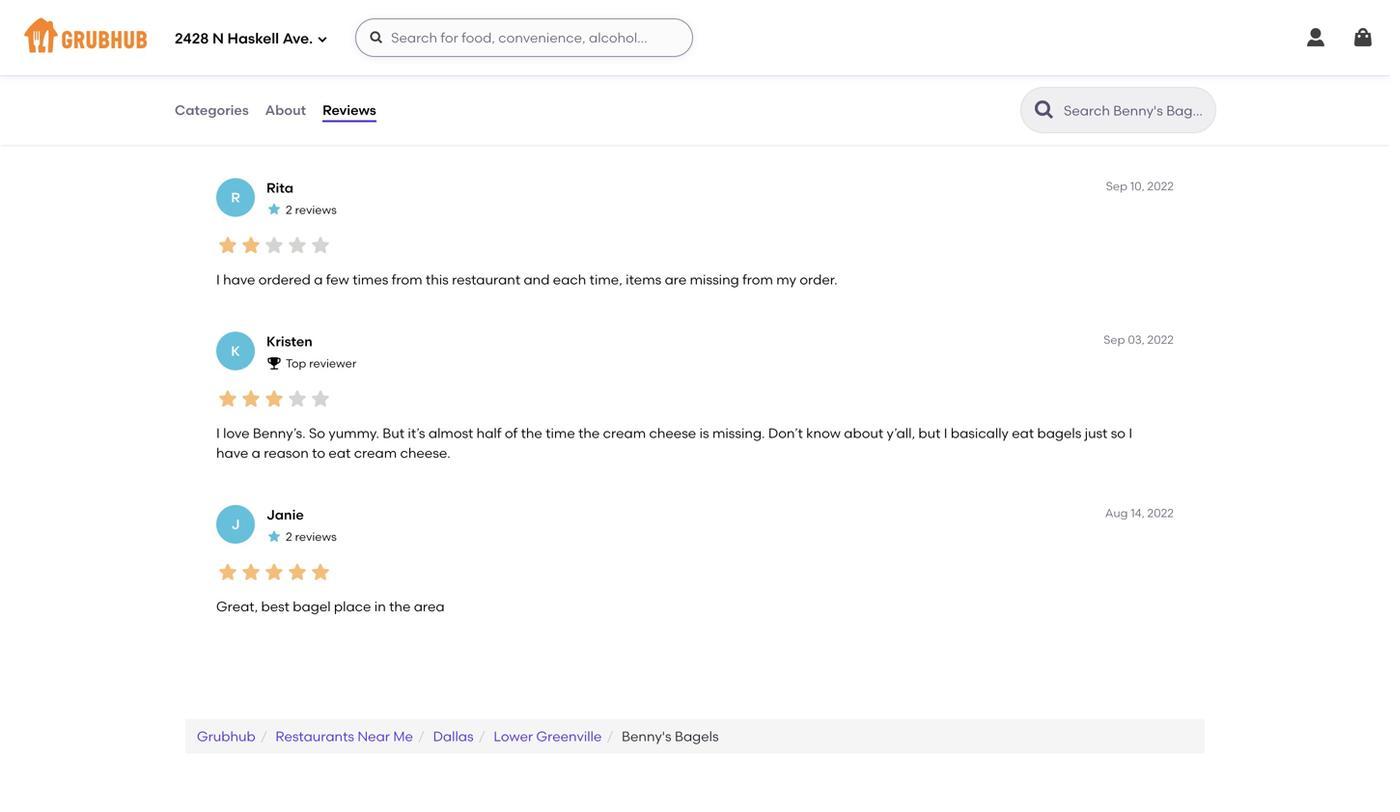 Task type: describe. For each thing, give the bounding box(es) containing it.
2022 for don't
[[1148, 333, 1174, 347]]

love
[[223, 425, 250, 441]]

restaurants near me
[[276, 728, 413, 744]]

lower greenville
[[494, 728, 602, 744]]

top reviewer
[[286, 357, 357, 371]]

dallas link
[[433, 728, 474, 744]]

1 horizontal spatial cream
[[603, 425, 646, 441]]

categories button
[[174, 75, 250, 145]]

is
[[700, 425, 709, 441]]

dallas
[[433, 728, 474, 744]]

half
[[477, 425, 502, 441]]

1 horizontal spatial eat
[[1012, 425, 1034, 441]]

reviewer
[[309, 357, 357, 371]]

they
[[216, 117, 248, 134]]

but
[[919, 425, 941, 441]]

03,
[[1128, 333, 1145, 347]]

0 horizontal spatial svg image
[[317, 33, 328, 45]]

times
[[353, 271, 389, 288]]

1 horizontal spatial svg image
[[369, 30, 384, 45]]

1 horizontal spatial a
[[314, 271, 323, 288]]

basically
[[951, 425, 1009, 441]]

all.
[[543, 117, 561, 134]]

k
[[231, 343, 240, 359]]

y'all,
[[887, 425, 916, 441]]

i love benny's. so yummy. but it's almost half of the time the cream cheese is missing. don't know about y'all, but i basically eat bagels just so i have a reason to eat cream cheese.
[[216, 425, 1133, 461]]

but
[[383, 425, 405, 441]]

reviews
[[323, 102, 376, 118]]

lower
[[494, 728, 533, 744]]

restaurant
[[452, 271, 521, 288]]

great, best bagel place in the area
[[216, 598, 445, 615]]

time
[[546, 425, 575, 441]]

bagel
[[293, 598, 331, 615]]

sep 10, 2022
[[1107, 179, 1174, 193]]

each
[[553, 271, 587, 288]]

grubhub link
[[197, 728, 256, 744]]

reviews button
[[322, 75, 377, 145]]

so
[[1111, 425, 1126, 441]]

Search Benny's Bagels search field
[[1062, 101, 1210, 120]]

j for they
[[231, 35, 240, 52]]

order.
[[800, 271, 838, 288]]

time,
[[590, 271, 623, 288]]

and
[[524, 271, 550, 288]]

are
[[665, 271, 687, 288]]

2 from from the left
[[743, 271, 773, 288]]

i have ordered a few times from this restaurant and each time, items are missing from my order.
[[216, 271, 838, 288]]

near
[[358, 728, 390, 744]]

2 for rita
[[286, 203, 292, 217]]

i right but
[[944, 425, 948, 441]]

j for great,
[[231, 516, 240, 533]]

sep for i love benny's. so yummy. but it's almost half of the time the cream cheese is missing. don't know about y'all, but i basically eat bagels just so i have a reason to eat cream cheese.
[[1104, 333, 1126, 347]]

2 reviews for rita
[[286, 203, 337, 217]]

10,
[[1131, 179, 1145, 193]]

restaurants near me link
[[276, 728, 413, 744]]

to inside i love benny's. so yummy. but it's almost half of the time the cream cheese is missing. don't know about y'all, but i basically eat bagels just so i have a reason to eat cream cheese.
[[312, 445, 326, 461]]

a inside i love benny's. so yummy. but it's almost half of the time the cream cheese is missing. don't know about y'all, but i basically eat bagels just so i have a reason to eat cream cheese.
[[252, 445, 261, 461]]

Search for food, convenience, alcohol... search field
[[356, 18, 694, 57]]

1 from from the left
[[392, 271, 423, 288]]

of
[[505, 425, 518, 441]]

about button
[[264, 75, 307, 145]]

main navigation navigation
[[0, 0, 1391, 75]]

missing.
[[713, 425, 765, 441]]

ordered
[[259, 271, 311, 288]]

haskell
[[227, 30, 279, 47]]

bagels
[[1038, 425, 1082, 441]]

bagels
[[675, 728, 719, 744]]

place
[[334, 598, 371, 615]]

in
[[375, 598, 386, 615]]

just
[[1085, 425, 1108, 441]]

search icon image
[[1033, 99, 1057, 122]]

rita
[[267, 180, 294, 196]]

benny's.
[[253, 425, 306, 441]]

instructions
[[447, 117, 522, 134]]

best
[[261, 598, 290, 615]]

benny's bagels
[[622, 728, 719, 744]]

greenville
[[536, 728, 602, 744]]

1 svg image from the left
[[1305, 26, 1328, 49]]



Task type: locate. For each thing, give the bounding box(es) containing it.
the right time
[[579, 425, 600, 441]]

i left love
[[216, 425, 220, 441]]

0 vertical spatial sep
[[1107, 179, 1128, 193]]

the
[[521, 425, 543, 441], [579, 425, 600, 441], [389, 598, 411, 615]]

svg image
[[369, 30, 384, 45], [317, 33, 328, 45]]

so
[[309, 425, 325, 441]]

eat left the bagels
[[1012, 425, 1034, 441]]

1 2 from the top
[[286, 203, 292, 217]]

1 j from the top
[[231, 35, 240, 52]]

aug 14, 2022
[[1106, 506, 1174, 520]]

2 reviews for janie
[[286, 530, 337, 544]]

about
[[265, 102, 306, 118]]

svg image
[[1305, 26, 1328, 49], [1352, 26, 1375, 49]]

r
[[231, 189, 240, 205]]

2 reviews down rita
[[286, 203, 337, 217]]

have down love
[[216, 445, 248, 461]]

1 2022 from the top
[[1148, 179, 1174, 193]]

2 reviews down janie
[[286, 530, 337, 544]]

cream down "but"
[[354, 445, 397, 461]]

eat down yummy.
[[329, 445, 351, 461]]

the right of
[[521, 425, 543, 441]]

svg image up reviews at left top
[[369, 30, 384, 45]]

trophy icon image
[[267, 355, 282, 371]]

j
[[231, 35, 240, 52], [231, 516, 240, 533]]

sep left 10,
[[1107, 179, 1128, 193]]

j left janie
[[231, 516, 240, 533]]

2428 n haskell ave.
[[175, 30, 313, 47]]

cheese.
[[400, 445, 451, 461]]

0 vertical spatial j
[[231, 35, 240, 52]]

know
[[807, 425, 841, 441]]

a
[[314, 271, 323, 288], [252, 445, 261, 461]]

0 vertical spatial 2022
[[1148, 179, 1174, 193]]

0 horizontal spatial the
[[389, 598, 411, 615]]

2 reviews
[[286, 203, 337, 217], [286, 530, 337, 544]]

it's
[[408, 425, 425, 441]]

1 horizontal spatial svg image
[[1352, 26, 1375, 49]]

to down so
[[312, 445, 326, 461]]

1 vertical spatial eat
[[329, 445, 351, 461]]

sep 03, 2022
[[1104, 333, 1174, 347]]

to left special
[[380, 117, 393, 134]]

0 horizontal spatial a
[[252, 445, 261, 461]]

don't
[[251, 117, 285, 134]]

2022 right 10,
[[1148, 179, 1174, 193]]

svg image right ave. on the left top of page
[[317, 33, 328, 45]]

0 horizontal spatial cream
[[354, 445, 397, 461]]

2022 right 14,
[[1148, 506, 1174, 520]]

grubhub
[[197, 728, 256, 744]]

1 vertical spatial sep
[[1104, 333, 1126, 347]]

to
[[380, 117, 393, 134], [312, 445, 326, 461]]

pay
[[288, 117, 313, 134]]

1 vertical spatial cream
[[354, 445, 397, 461]]

the right "in"
[[389, 598, 411, 615]]

reviews for janie
[[295, 530, 337, 544]]

0 vertical spatial have
[[223, 271, 255, 288]]

2 2 from the top
[[286, 530, 292, 544]]

1 vertical spatial 2 reviews
[[286, 530, 337, 544]]

2 2022 from the top
[[1148, 333, 1174, 347]]

2 down janie
[[286, 530, 292, 544]]

area
[[414, 598, 445, 615]]

0 horizontal spatial svg image
[[1305, 26, 1328, 49]]

0 vertical spatial a
[[314, 271, 323, 288]]

star icon image
[[216, 80, 240, 103], [240, 80, 263, 103], [263, 80, 286, 103], [286, 80, 309, 103], [309, 80, 332, 103], [267, 202, 282, 217], [216, 234, 240, 257], [240, 234, 263, 257], [263, 234, 286, 257], [286, 234, 309, 257], [309, 234, 332, 257], [216, 387, 240, 411], [240, 387, 263, 411], [263, 387, 286, 411], [286, 387, 309, 411], [309, 387, 332, 411], [267, 529, 282, 544], [216, 561, 240, 584], [240, 561, 263, 584], [263, 561, 286, 584], [286, 561, 309, 584], [309, 561, 332, 584]]

kristen
[[267, 333, 313, 350]]

missing
[[690, 271, 739, 288]]

special
[[397, 117, 443, 134]]

from left my
[[743, 271, 773, 288]]

sep left 03,
[[1104, 333, 1126, 347]]

a left few
[[314, 271, 323, 288]]

i left ordered
[[216, 271, 220, 288]]

great,
[[216, 598, 258, 615]]

1 vertical spatial have
[[216, 445, 248, 461]]

14,
[[1131, 506, 1145, 520]]

0 horizontal spatial to
[[312, 445, 326, 461]]

reviews
[[295, 203, 337, 217], [295, 530, 337, 544]]

yummy.
[[329, 425, 379, 441]]

2 j from the top
[[231, 516, 240, 533]]

sep
[[1107, 179, 1128, 193], [1104, 333, 1126, 347]]

few
[[326, 271, 349, 288]]

at
[[526, 117, 540, 134]]

1 horizontal spatial from
[[743, 271, 773, 288]]

1 horizontal spatial the
[[521, 425, 543, 441]]

2022 for order.
[[1148, 179, 1174, 193]]

have left ordered
[[223, 271, 255, 288]]

3 2022 from the top
[[1148, 506, 1174, 520]]

2 vertical spatial 2022
[[1148, 506, 1174, 520]]

2 reviews from the top
[[295, 530, 337, 544]]

0 vertical spatial reviews
[[295, 203, 337, 217]]

2 down rita
[[286, 203, 292, 217]]

lower greenville link
[[494, 728, 602, 744]]

have
[[223, 271, 255, 288], [216, 445, 248, 461]]

restaurants
[[276, 728, 354, 744]]

2022
[[1148, 179, 1174, 193], [1148, 333, 1174, 347], [1148, 506, 1174, 520]]

from left this
[[392, 271, 423, 288]]

2 svg image from the left
[[1352, 26, 1375, 49]]

eat
[[1012, 425, 1034, 441], [329, 445, 351, 461]]

attention
[[316, 117, 377, 134]]

aug
[[1106, 506, 1128, 520]]

0 vertical spatial to
[[380, 117, 393, 134]]

0 vertical spatial eat
[[1012, 425, 1034, 441]]

cream
[[603, 425, 646, 441], [354, 445, 397, 461]]

1 vertical spatial 2
[[286, 530, 292, 544]]

2022 right 03,
[[1148, 333, 1174, 347]]

2 for janie
[[286, 530, 292, 544]]

reason
[[264, 445, 309, 461]]

2 horizontal spatial the
[[579, 425, 600, 441]]

ave.
[[283, 30, 313, 47]]

i
[[216, 271, 220, 288], [216, 425, 220, 441], [944, 425, 948, 441], [1129, 425, 1133, 441]]

0 vertical spatial 2
[[286, 203, 292, 217]]

1 horizontal spatial to
[[380, 117, 393, 134]]

0 horizontal spatial from
[[392, 271, 423, 288]]

1 vertical spatial a
[[252, 445, 261, 461]]

top
[[286, 357, 306, 371]]

1 vertical spatial reviews
[[295, 530, 337, 544]]

benny's
[[622, 728, 672, 744]]

1 vertical spatial 2022
[[1148, 333, 1174, 347]]

janie
[[267, 507, 304, 523]]

cheese
[[649, 425, 697, 441]]

from
[[392, 271, 423, 288], [743, 271, 773, 288]]

2
[[286, 203, 292, 217], [286, 530, 292, 544]]

a left reason
[[252, 445, 261, 461]]

1 2 reviews from the top
[[286, 203, 337, 217]]

reviews down janie
[[295, 530, 337, 544]]

they don't pay attention to special instructions at all.
[[216, 117, 561, 134]]

0 vertical spatial 2 reviews
[[286, 203, 337, 217]]

almost
[[429, 425, 474, 441]]

reviews for rita
[[295, 203, 337, 217]]

0 vertical spatial cream
[[603, 425, 646, 441]]

reviews up few
[[295, 203, 337, 217]]

2428
[[175, 30, 209, 47]]

jonathan
[[267, 26, 331, 42]]

1 vertical spatial to
[[312, 445, 326, 461]]

this
[[426, 271, 449, 288]]

n
[[212, 30, 224, 47]]

have inside i love benny's. so yummy. but it's almost half of the time the cream cheese is missing. don't know about y'all, but i basically eat bagels just so i have a reason to eat cream cheese.
[[216, 445, 248, 461]]

j right n
[[231, 35, 240, 52]]

0 horizontal spatial eat
[[329, 445, 351, 461]]

don't
[[769, 425, 803, 441]]

1 vertical spatial j
[[231, 516, 240, 533]]

sep for i have ordered a few times from this restaurant and each time, items are missing from my order.
[[1107, 179, 1128, 193]]

1 reviews from the top
[[295, 203, 337, 217]]

me
[[393, 728, 413, 744]]

about
[[844, 425, 884, 441]]

my
[[777, 271, 797, 288]]

cream left cheese
[[603, 425, 646, 441]]

items
[[626, 271, 662, 288]]

categories
[[175, 102, 249, 118]]

i right so
[[1129, 425, 1133, 441]]

2 2 reviews from the top
[[286, 530, 337, 544]]



Task type: vqa. For each thing, say whether or not it's contained in the screenshot.
the Mochinut LA
no



